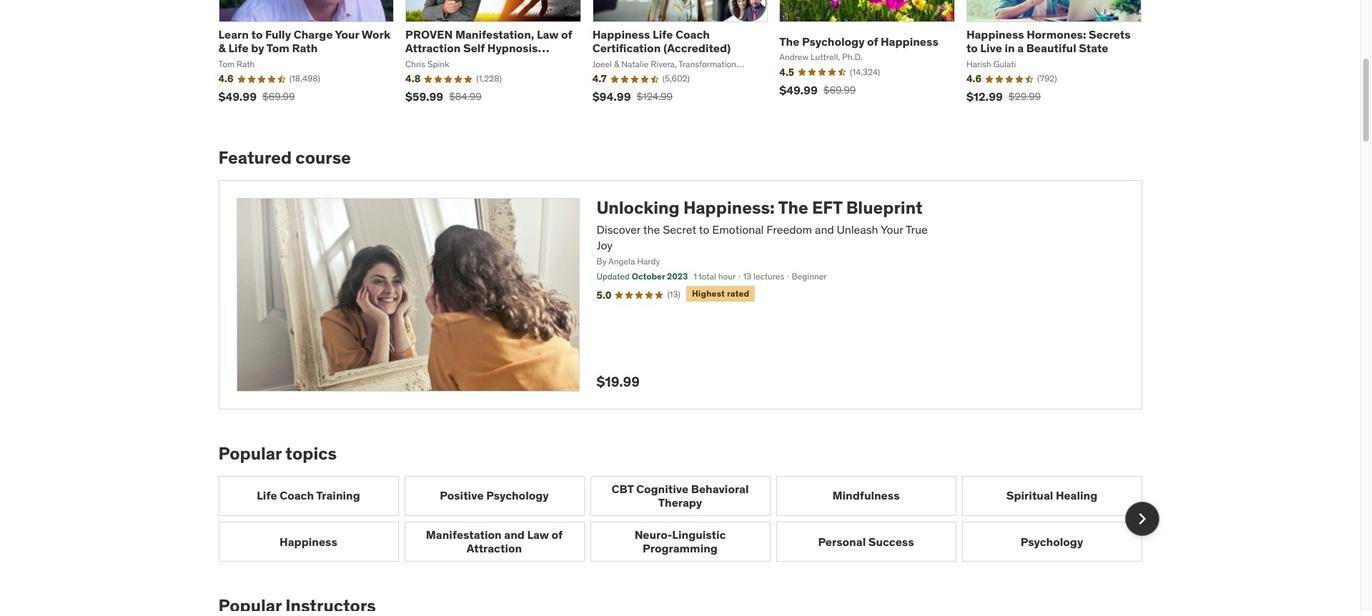Task type: vqa. For each thing, say whether or not it's contained in the screenshot.
Master
no



Task type: describe. For each thing, give the bounding box(es) containing it.
angela
[[609, 256, 635, 267]]

neuro-linguistic programming link
[[590, 522, 771, 562]]

cognitive
[[637, 482, 689, 496]]

proven manifestation, law of attraction self hypnosis system link
[[406, 27, 572, 69]]

neuro-linguistic programming
[[635, 528, 726, 556]]

mindfulness
[[833, 489, 900, 503]]

manifestation
[[426, 528, 502, 542]]

positive psychology link
[[404, 476, 585, 516]]

to inside the unlocking happiness: the eft blueprint discover the secret to emotional freedom and unleash your true joy by angela hardy
[[699, 222, 710, 237]]

(accredited)
[[664, 41, 731, 55]]

13 lectures
[[743, 271, 785, 282]]

learn
[[219, 27, 249, 42]]

coach inside life coach training link
[[280, 489, 314, 503]]

carousel element
[[219, 476, 1160, 562]]

to inside happiness hormones: secrets to live in a beautiful state
[[967, 41, 978, 55]]

the
[[644, 222, 660, 237]]

happiness link
[[219, 522, 399, 562]]

happiness life coach certification  (accredited)
[[593, 27, 731, 55]]

coach inside happiness life coach certification  (accredited)
[[676, 27, 710, 42]]

next image
[[1131, 508, 1154, 531]]

happiness for "happiness" link
[[280, 535, 338, 549]]

and inside the unlocking happiness: the eft blueprint discover the secret to emotional freedom and unleash your true joy by angela hardy
[[815, 222, 834, 237]]

hardy
[[637, 256, 660, 267]]

2 vertical spatial psychology
[[1021, 535, 1084, 549]]

course
[[296, 147, 351, 169]]

behavioral
[[691, 482, 749, 496]]

the psychology of happiness
[[780, 34, 939, 48]]

the inside the unlocking happiness: the eft blueprint discover the secret to emotional freedom and unleash your true joy by angela hardy
[[779, 197, 809, 219]]

updated october 2023
[[597, 271, 688, 282]]

your inside the unlocking happiness: the eft blueprint discover the secret to emotional freedom and unleash your true joy by angela hardy
[[881, 222, 904, 237]]

lectures
[[754, 271, 785, 282]]

0 vertical spatial the
[[780, 34, 800, 48]]

by
[[597, 256, 607, 267]]

personal success link
[[776, 522, 957, 562]]

happiness for happiness life coach certification  (accredited)
[[593, 27, 651, 42]]

positive psychology
[[440, 489, 549, 503]]

popular
[[219, 443, 282, 465]]

secret
[[663, 222, 697, 237]]

law for manifestation,
[[537, 27, 559, 42]]

psychology for positive
[[486, 489, 549, 503]]

spiritual healing link
[[962, 476, 1143, 516]]

life inside the carousel element
[[257, 489, 277, 503]]

linguistic
[[673, 528, 726, 542]]

your inside learn to fully charge your work & life by tom rath
[[335, 27, 359, 42]]

cbt
[[612, 482, 634, 496]]

learn to fully charge your work & life by tom rath link
[[219, 27, 391, 55]]

in
[[1005, 41, 1015, 55]]

the psychology of happiness link
[[780, 34, 939, 48]]

emotional
[[713, 222, 764, 237]]

secrets
[[1089, 27, 1131, 42]]

discover
[[597, 222, 641, 237]]

rath
[[292, 41, 318, 55]]

1
[[694, 271, 697, 282]]

highest
[[692, 288, 725, 299]]

of for proven manifestation, law of attraction self hypnosis system
[[561, 27, 572, 42]]

personal
[[819, 535, 866, 549]]

5.0
[[597, 289, 612, 302]]

highest rated
[[692, 288, 750, 299]]

of for manifestation and law of attraction
[[552, 528, 563, 542]]

life coach training link
[[219, 476, 399, 516]]

2023
[[667, 271, 688, 282]]

proven
[[406, 27, 453, 42]]

true
[[906, 222, 928, 237]]

tom
[[267, 41, 290, 55]]

and inside manifestation and law of attraction
[[504, 528, 525, 542]]

happiness hormones: secrets to live in a beautiful state link
[[967, 27, 1131, 55]]

happiness for happiness hormones: secrets to live in a beautiful state
[[967, 27, 1025, 42]]

freedom
[[767, 222, 813, 237]]

law for and
[[527, 528, 549, 542]]



Task type: locate. For each thing, give the bounding box(es) containing it.
manifestation,
[[456, 27, 535, 42]]

0 vertical spatial law
[[537, 27, 559, 42]]

hour
[[719, 271, 736, 282]]

life coach training
[[257, 489, 360, 503]]

blueprint
[[847, 197, 923, 219]]

law down positive psychology link
[[527, 528, 549, 542]]

1 horizontal spatial to
[[699, 222, 710, 237]]

unlocking happiness: the eft blueprint discover the secret to emotional freedom and unleash your true joy by angela hardy
[[597, 197, 928, 267]]

happiness life coach certification  (accredited) link
[[593, 27, 731, 55]]

and down eft
[[815, 222, 834, 237]]

unlocking
[[597, 197, 680, 219]]

life
[[653, 27, 673, 42], [228, 41, 249, 55], [257, 489, 277, 503]]

1 vertical spatial law
[[527, 528, 549, 542]]

your down blueprint
[[881, 222, 904, 237]]

cbt cognitive behavioral therapy link
[[590, 476, 771, 516]]

1 vertical spatial coach
[[280, 489, 314, 503]]

happiness inside happiness life coach certification  (accredited)
[[593, 27, 651, 42]]

to inside learn to fully charge your work & life by tom rath
[[251, 27, 263, 42]]

of inside proven manifestation, law of attraction self hypnosis system
[[561, 27, 572, 42]]

1 horizontal spatial psychology
[[802, 34, 865, 48]]

your left work
[[335, 27, 359, 42]]

hormones:
[[1027, 27, 1087, 42]]

live
[[981, 41, 1003, 55]]

topics
[[286, 443, 337, 465]]

unleash
[[837, 222, 879, 237]]

updated
[[597, 271, 630, 282]]

0 vertical spatial coach
[[676, 27, 710, 42]]

rated
[[727, 288, 750, 299]]

1 total hour
[[694, 271, 736, 282]]

featured course
[[219, 147, 351, 169]]

happiness inside happiness hormones: secrets to live in a beautiful state
[[967, 27, 1025, 42]]

0 horizontal spatial attraction
[[406, 41, 461, 55]]

psychology
[[802, 34, 865, 48], [486, 489, 549, 503], [1021, 535, 1084, 549]]

success
[[869, 535, 915, 549]]

system
[[406, 55, 446, 69]]

1 horizontal spatial life
[[257, 489, 277, 503]]

proven manifestation, law of attraction self hypnosis system
[[406, 27, 572, 69]]

beginner
[[792, 271, 827, 282]]

1 horizontal spatial coach
[[676, 27, 710, 42]]

$19.99
[[597, 373, 640, 390]]

attraction
[[406, 41, 461, 55], [467, 542, 522, 556]]

training
[[316, 489, 360, 503]]

0 vertical spatial psychology
[[802, 34, 865, 48]]

0 vertical spatial your
[[335, 27, 359, 42]]

attraction left self
[[406, 41, 461, 55]]

law
[[537, 27, 559, 42], [527, 528, 549, 542]]

1 horizontal spatial and
[[815, 222, 834, 237]]

total
[[699, 271, 717, 282]]

by
[[251, 41, 264, 55]]

popular topics
[[219, 443, 337, 465]]

attraction for proven
[[406, 41, 461, 55]]

mindfulness link
[[776, 476, 957, 516]]

0 vertical spatial and
[[815, 222, 834, 237]]

psychology link
[[962, 522, 1143, 562]]

state
[[1080, 41, 1109, 55]]

coach
[[676, 27, 710, 42], [280, 489, 314, 503]]

of inside manifestation and law of attraction
[[552, 528, 563, 542]]

0 horizontal spatial life
[[228, 41, 249, 55]]

1 vertical spatial psychology
[[486, 489, 549, 503]]

to right secret
[[699, 222, 710, 237]]

self
[[463, 41, 485, 55]]

1 horizontal spatial your
[[881, 222, 904, 237]]

1 vertical spatial attraction
[[467, 542, 522, 556]]

happiness
[[593, 27, 651, 42], [967, 27, 1025, 42], [881, 34, 939, 48], [280, 535, 338, 549]]

law inside proven manifestation, law of attraction self hypnosis system
[[537, 27, 559, 42]]

attraction inside manifestation and law of attraction
[[467, 542, 522, 556]]

fully
[[265, 27, 291, 42]]

healing
[[1056, 489, 1098, 503]]

2 horizontal spatial to
[[967, 41, 978, 55]]

to left the fully
[[251, 27, 263, 42]]

life inside learn to fully charge your work & life by tom rath
[[228, 41, 249, 55]]

manifestation and law of attraction link
[[404, 522, 585, 562]]

happiness hormones: secrets to live in a beautiful state
[[967, 27, 1131, 55]]

the
[[780, 34, 800, 48], [779, 197, 809, 219]]

psychology for the
[[802, 34, 865, 48]]

cbt cognitive behavioral therapy
[[612, 482, 749, 510]]

0 horizontal spatial to
[[251, 27, 263, 42]]

law right "manifestation,"
[[537, 27, 559, 42]]

therapy
[[659, 495, 703, 510]]

october
[[632, 271, 665, 282]]

beautiful
[[1027, 41, 1077, 55]]

a
[[1018, 41, 1024, 55]]

1 horizontal spatial attraction
[[467, 542, 522, 556]]

0 horizontal spatial psychology
[[486, 489, 549, 503]]

neuro-
[[635, 528, 673, 542]]

1 vertical spatial and
[[504, 528, 525, 542]]

(13)
[[668, 289, 681, 300]]

attraction down positive psychology link
[[467, 542, 522, 556]]

attraction for manifestation
[[467, 542, 522, 556]]

law inside manifestation and law of attraction
[[527, 528, 549, 542]]

13
[[743, 271, 752, 282]]

manifestation and law of attraction
[[426, 528, 563, 556]]

featured
[[219, 147, 292, 169]]

happiness:
[[684, 197, 775, 219]]

to
[[251, 27, 263, 42], [967, 41, 978, 55], [699, 222, 710, 237]]

life inside happiness life coach certification  (accredited)
[[653, 27, 673, 42]]

of
[[561, 27, 572, 42], [868, 34, 879, 48], [552, 528, 563, 542]]

personal success
[[819, 535, 915, 549]]

certification
[[593, 41, 661, 55]]

work
[[362, 27, 391, 42]]

1 vertical spatial the
[[779, 197, 809, 219]]

attraction inside proven manifestation, law of attraction self hypnosis system
[[406, 41, 461, 55]]

eft
[[812, 197, 843, 219]]

0 horizontal spatial and
[[504, 528, 525, 542]]

and down positive psychology link
[[504, 528, 525, 542]]

2 horizontal spatial psychology
[[1021, 535, 1084, 549]]

coach right certification on the top of the page
[[676, 27, 710, 42]]

programming
[[643, 542, 718, 556]]

happiness inside the carousel element
[[280, 535, 338, 549]]

&
[[219, 41, 226, 55]]

spiritual healing
[[1007, 489, 1098, 503]]

1 vertical spatial your
[[881, 222, 904, 237]]

coach left training
[[280, 489, 314, 503]]

0 horizontal spatial your
[[335, 27, 359, 42]]

to left 'live'
[[967, 41, 978, 55]]

joy
[[597, 238, 613, 253]]

2 horizontal spatial life
[[653, 27, 673, 42]]

hypnosis
[[488, 41, 538, 55]]

positive
[[440, 489, 484, 503]]

charge
[[294, 27, 333, 42]]

spiritual
[[1007, 489, 1054, 503]]

your
[[335, 27, 359, 42], [881, 222, 904, 237]]

0 horizontal spatial coach
[[280, 489, 314, 503]]

0 vertical spatial attraction
[[406, 41, 461, 55]]

and
[[815, 222, 834, 237], [504, 528, 525, 542]]

learn to fully charge your work & life by tom rath
[[219, 27, 391, 55]]



